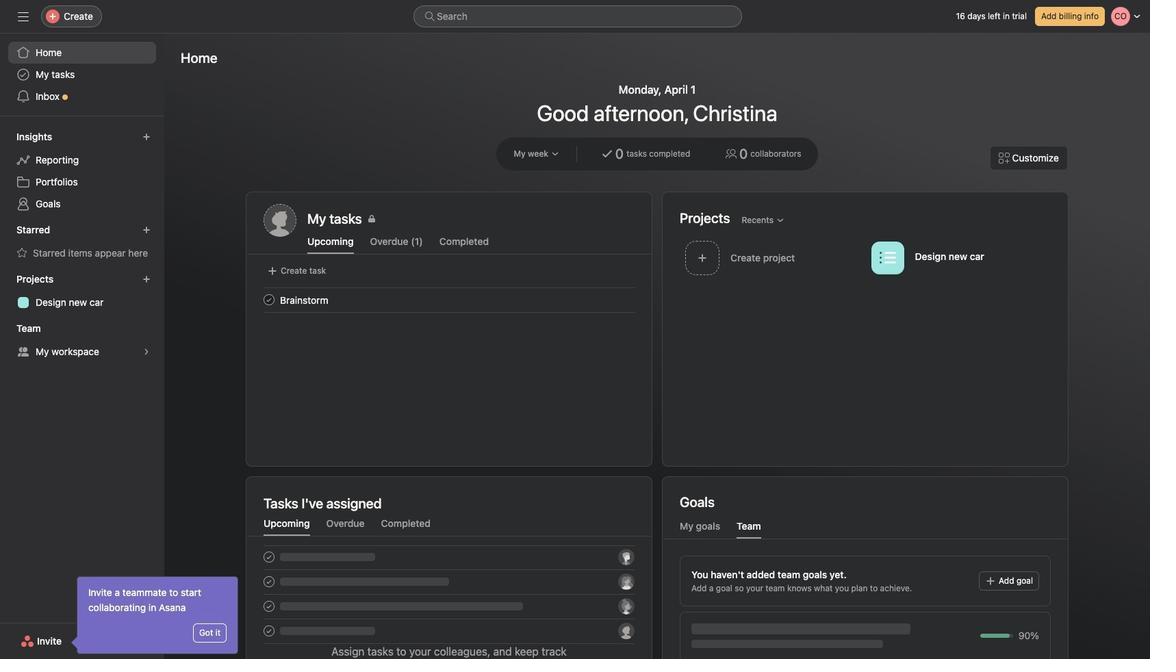 Task type: describe. For each thing, give the bounding box(es) containing it.
new project or portfolio image
[[142, 275, 151, 284]]

0 horizontal spatial list item
[[247, 288, 652, 312]]

new insights image
[[142, 133, 151, 141]]

global element
[[0, 34, 164, 116]]

hide sidebar image
[[18, 11, 29, 22]]

Mark complete checkbox
[[261, 292, 277, 308]]

starred element
[[0, 218, 164, 267]]



Task type: vqa. For each thing, say whether or not it's contained in the screenshot.
SEE DETAILS, MY FIRST PORTFOLIO icon at the left bottom
no



Task type: locate. For each thing, give the bounding box(es) containing it.
add items to starred image
[[142, 226, 151, 234]]

tooltip
[[73, 578, 238, 654]]

0 vertical spatial list item
[[680, 237, 866, 279]]

teams element
[[0, 316, 164, 366]]

list image
[[880, 250, 896, 266]]

insights element
[[0, 125, 164, 218]]

mark complete image
[[261, 292, 277, 308]]

1 vertical spatial list item
[[247, 288, 652, 312]]

projects element
[[0, 267, 164, 316]]

list item
[[680, 237, 866, 279], [247, 288, 652, 312]]

add profile photo image
[[264, 204, 297, 237]]

list box
[[414, 5, 743, 27]]

see details, my workspace image
[[142, 348, 151, 356]]

1 horizontal spatial list item
[[680, 237, 866, 279]]



